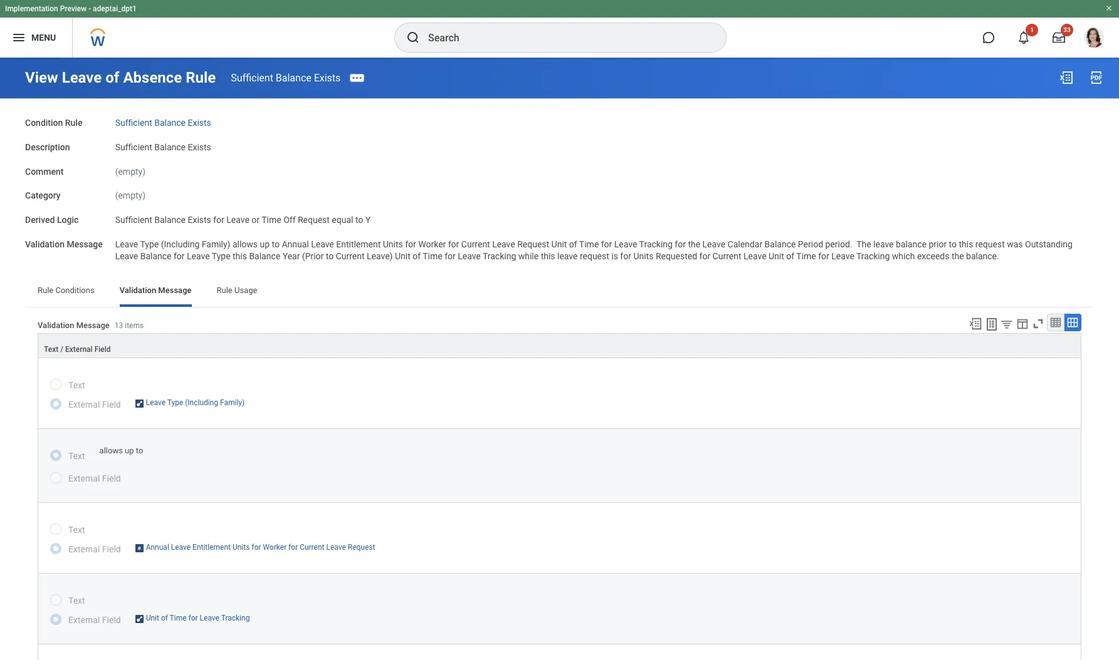Task type: describe. For each thing, give the bounding box(es) containing it.
exceeds
[[917, 251, 950, 261]]

for inside 'derived logic' element
[[213, 215, 224, 225]]

1 vertical spatial worker
[[263, 544, 287, 553]]

period
[[798, 239, 823, 249]]

(including for leave type (including family) allows up to annual leave entitlement units for worker for current leave request unit of time for leave tracking for the leave calendar balance period period.  the leave balance prior to this request was outstanding leave balance for leave type this balance year (prior to current leave) unit of time for leave tracking while this leave request is for units requested for current leave unit of time for leave tracking which exceeds the balance.
[[161, 239, 200, 249]]

exists inside 'derived logic' element
[[188, 215, 211, 225]]

rule right absence
[[186, 69, 216, 87]]

sufficient balance exists for condition rule
[[115, 118, 211, 128]]

rule left conditions
[[38, 286, 53, 296]]

y
[[365, 215, 371, 225]]

(prior
[[302, 251, 324, 261]]

2 horizontal spatial units
[[634, 251, 654, 261]]

derived logic element
[[115, 208, 371, 226]]

unit of time for leave tracking
[[146, 615, 250, 624]]

1
[[1030, 26, 1034, 33]]

sufficient for condition rule sufficient balance exists link
[[115, 118, 152, 128]]

family) for leave type (including family) allows up to annual leave entitlement units for worker for current leave request unit of time for leave tracking for the leave calendar balance period period.  the leave balance prior to this request was outstanding leave balance for leave type this balance year (prior to current leave) unit of time for leave tracking while this leave request is for units requested for current leave unit of time for leave tracking which exceeds the balance.
[[202, 239, 230, 249]]

rule left usage
[[217, 286, 232, 296]]

external field image for leave type (including family)
[[135, 399, 143, 409]]

export to worksheets image
[[984, 317, 1000, 332]]

leave type (including family)
[[146, 399, 245, 408]]

sufficient balance exists link for condition rule
[[115, 115, 211, 128]]

text for annual
[[68, 526, 85, 536]]

validation message element
[[115, 232, 1092, 262]]

external field image for annual leave entitlement units for worker for current leave request
[[135, 544, 143, 554]]

notifications large image
[[1018, 31, 1030, 44]]

field for leave type (including family)
[[102, 400, 121, 410]]

off
[[284, 215, 296, 225]]

0 horizontal spatial leave
[[557, 251, 578, 261]]

tracking inside unit of time for leave tracking link
[[221, 615, 250, 624]]

balance inside 'derived logic' element
[[154, 215, 186, 225]]

worker inside leave type (including family) allows up to annual leave entitlement units for worker for current leave request unit of time for leave tracking for the leave calendar balance period period.  the leave balance prior to this request was outstanding leave balance for leave type this balance year (prior to current leave) unit of time for leave tracking while this leave request is for units requested for current leave unit of time for leave tracking which exceeds the balance.
[[418, 239, 446, 249]]

was
[[1007, 239, 1023, 249]]

2 vertical spatial message
[[76, 321, 110, 330]]

to inside 'derived logic' element
[[355, 215, 363, 225]]

0 vertical spatial validation
[[25, 239, 65, 249]]

annual leave entitlement units for worker for current leave request link
[[146, 541, 375, 553]]

cell inside view leave of absence rule main content
[[38, 645, 1082, 661]]

external field for leave type (including family)
[[68, 400, 121, 410]]

2 vertical spatial sufficient balance exists
[[115, 142, 211, 152]]

2 horizontal spatial this
[[959, 239, 973, 249]]

calendar
[[728, 239, 763, 249]]

expand table image
[[1067, 317, 1079, 329]]

export to excel image
[[969, 317, 983, 331]]

1 vertical spatial up
[[125, 447, 134, 456]]

equal
[[332, 215, 353, 225]]

up inside leave type (including family) allows up to annual leave entitlement units for worker for current leave request unit of time for leave tracking for the leave calendar balance period period.  the leave balance prior to this request was outstanding leave balance for leave type this balance year (prior to current leave) unit of time for leave tracking while this leave request is for units requested for current leave unit of time for leave tracking which exceeds the balance.
[[260, 239, 270, 249]]

external for annual leave entitlement units for worker for current leave request
[[68, 545, 100, 555]]

request inside 'derived logic' element
[[298, 215, 330, 225]]

table image
[[1050, 317, 1062, 329]]

2 vertical spatial validation
[[38, 321, 74, 330]]

exists inside description element
[[188, 142, 211, 152]]

annual inside leave type (including family) allows up to annual leave entitlement units for worker for current leave request unit of time for leave tracking for the leave calendar balance period period.  the leave balance prior to this request was outstanding leave balance for leave type this balance year (prior to current leave) unit of time for leave tracking while this leave request is for units requested for current leave unit of time for leave tracking which exceeds the balance.
[[282, 239, 309, 249]]

profile logan mcneil image
[[1084, 28, 1104, 50]]

33
[[1064, 26, 1071, 33]]

comment
[[25, 166, 64, 177]]

allows up to
[[99, 447, 143, 456]]

external inside popup button
[[65, 346, 93, 354]]

absence
[[123, 69, 182, 87]]

0 horizontal spatial annual
[[146, 544, 169, 553]]

balance.
[[966, 251, 999, 261]]

validation inside tab list
[[120, 286, 156, 296]]

description element
[[115, 135, 211, 153]]

external field image
[[135, 615, 143, 625]]

text for leave
[[68, 381, 85, 391]]

logic
[[57, 215, 79, 225]]

close environment banner image
[[1106, 4, 1113, 12]]

2 horizontal spatial type
[[212, 251, 230, 261]]

text / external field
[[44, 346, 111, 354]]

allows inside leave type (including family) allows up to annual leave entitlement units for worker for current leave request unit of time for leave tracking for the leave calendar balance period period.  the leave balance prior to this request was outstanding leave balance for leave type this balance year (prior to current leave) unit of time for leave tracking while this leave request is for units requested for current leave unit of time for leave tracking which exceeds the balance.
[[233, 239, 258, 249]]

inbox large image
[[1053, 31, 1065, 44]]

/
[[60, 346, 63, 354]]

sufficient balance exists for view leave of absence rule
[[231, 72, 341, 84]]

select to filter grid data image
[[1000, 318, 1014, 331]]

validation message 13 items
[[38, 321, 144, 330]]

1 vertical spatial entitlement
[[193, 544, 231, 553]]

1 button
[[1010, 24, 1038, 51]]

0 horizontal spatial this
[[233, 251, 247, 261]]



Task type: locate. For each thing, give the bounding box(es) containing it.
0 vertical spatial message
[[67, 239, 103, 249]]

1 vertical spatial (including
[[185, 399, 218, 408]]

-
[[89, 4, 91, 13]]

1 vertical spatial type
[[212, 251, 230, 261]]

the
[[857, 239, 871, 249]]

validation up items
[[120, 286, 156, 296]]

condition
[[25, 118, 63, 128]]

0 vertical spatial family)
[[202, 239, 230, 249]]

1 horizontal spatial the
[[952, 251, 964, 261]]

menu button
[[0, 18, 72, 58]]

sufficient balance exists link
[[231, 72, 341, 84], [115, 115, 211, 128]]

implementation
[[5, 4, 58, 13]]

text
[[44, 346, 58, 354], [68, 381, 85, 391], [68, 452, 85, 462], [68, 526, 85, 536], [68, 597, 85, 607]]

while
[[518, 251, 539, 261]]

units
[[383, 239, 403, 249], [634, 251, 654, 261], [233, 544, 250, 553]]

1 vertical spatial (empty)
[[115, 191, 146, 201]]

family) inside leave type (including family) allows up to annual leave entitlement units for worker for current leave request unit of time for leave tracking for the leave calendar balance period period.  the leave balance prior to this request was outstanding leave balance for leave type this balance year (prior to current leave) unit of time for leave tracking while this leave request is for units requested for current leave unit of time for leave tracking which exceeds the balance.
[[202, 239, 230, 249]]

unit of time for leave tracking link
[[146, 612, 250, 624]]

validation message down logic at the top of page
[[25, 239, 103, 249]]

0 vertical spatial the
[[688, 239, 700, 249]]

1 vertical spatial family)
[[220, 399, 245, 408]]

tab list
[[25, 277, 1094, 307]]

1 vertical spatial validation
[[120, 286, 156, 296]]

validation message
[[25, 239, 103, 249], [120, 286, 192, 296]]

of
[[105, 69, 119, 87], [569, 239, 577, 249], [413, 251, 421, 261], [786, 251, 795, 261], [161, 615, 168, 624]]

0 horizontal spatial type
[[140, 239, 159, 249]]

request
[[298, 215, 330, 225], [517, 239, 549, 249], [348, 544, 375, 553]]

view printable version (pdf) image
[[1089, 70, 1104, 85]]

leave)
[[367, 251, 393, 261]]

external for leave type (including family)
[[68, 400, 100, 410]]

0 horizontal spatial sufficient balance exists link
[[115, 115, 211, 128]]

justify image
[[11, 30, 26, 45]]

0 vertical spatial sufficient balance exists
[[231, 72, 341, 84]]

1 vertical spatial request
[[580, 251, 609, 261]]

to
[[355, 215, 363, 225], [272, 239, 280, 249], [949, 239, 957, 249], [326, 251, 334, 261], [136, 447, 143, 456]]

sufficient inside description element
[[115, 142, 152, 152]]

1 vertical spatial annual
[[146, 544, 169, 553]]

0 horizontal spatial units
[[233, 544, 250, 553]]

0 vertical spatial up
[[260, 239, 270, 249]]

4 external field from the top
[[68, 616, 121, 626]]

0 horizontal spatial the
[[688, 239, 700, 249]]

0 horizontal spatial request
[[580, 251, 609, 261]]

1 vertical spatial external field image
[[135, 544, 143, 554]]

sufficient balance exists link for view leave of absence rule
[[231, 72, 341, 84]]

is
[[612, 251, 618, 261]]

field inside popup button
[[94, 346, 111, 354]]

leave type (including family) allows up to annual leave entitlement units for worker for current leave request unit of time for leave tracking for the leave calendar balance period period.  the leave balance prior to this request was outstanding leave balance for leave type this balance year (prior to current leave) unit of time for leave tracking while this leave request is for units requested for current leave unit of time for leave tracking which exceeds the balance.
[[115, 239, 1075, 261]]

derived logic
[[25, 215, 79, 225]]

1 vertical spatial validation message
[[120, 286, 192, 296]]

the right exceeds
[[952, 251, 964, 261]]

0 vertical spatial external field image
[[135, 399, 143, 409]]

2 (empty) from the top
[[115, 191, 146, 201]]

2 vertical spatial request
[[348, 544, 375, 553]]

field
[[94, 346, 111, 354], [102, 400, 121, 410], [102, 474, 121, 484], [102, 545, 121, 555], [102, 616, 121, 626]]

this up "balance."
[[959, 239, 973, 249]]

leave right while
[[557, 251, 578, 261]]

0 horizontal spatial allows
[[99, 447, 123, 456]]

validation down 'derived'
[[25, 239, 65, 249]]

(empty) for comment
[[115, 166, 146, 177]]

this
[[959, 239, 973, 249], [233, 251, 247, 261], [541, 251, 555, 261]]

text inside popup button
[[44, 346, 58, 354]]

this up rule usage
[[233, 251, 247, 261]]

1 horizontal spatial annual
[[282, 239, 309, 249]]

1 vertical spatial message
[[158, 286, 192, 296]]

0 vertical spatial (empty)
[[115, 166, 146, 177]]

sufficient balance exists for leave or time off request equal to y
[[115, 215, 371, 225]]

this right while
[[541, 251, 555, 261]]

1 vertical spatial request
[[517, 239, 549, 249]]

sufficient inside 'derived logic' element
[[115, 215, 152, 225]]

0 vertical spatial validation message
[[25, 239, 103, 249]]

message left rule usage
[[158, 286, 192, 296]]

validation up /
[[38, 321, 74, 330]]

33 button
[[1045, 24, 1074, 51]]

request up "balance."
[[976, 239, 1005, 249]]

0 vertical spatial (including
[[161, 239, 200, 249]]

1 vertical spatial sufficient balance exists
[[115, 118, 211, 128]]

description
[[25, 142, 70, 152]]

prior
[[929, 239, 947, 249]]

search image
[[406, 30, 421, 45]]

current
[[461, 239, 490, 249], [336, 251, 365, 261], [713, 251, 742, 261], [300, 544, 324, 553]]

implementation preview -   adeptai_dpt1
[[5, 4, 137, 13]]

up
[[260, 239, 270, 249], [125, 447, 134, 456]]

0 vertical spatial entitlement
[[336, 239, 381, 249]]

the
[[688, 239, 700, 249], [952, 251, 964, 261]]

adeptai_dpt1
[[93, 4, 137, 13]]

balance inside description element
[[154, 142, 186, 152]]

type
[[140, 239, 159, 249], [212, 251, 230, 261], [167, 399, 183, 408]]

1 horizontal spatial sufficient balance exists link
[[231, 72, 341, 84]]

tracking
[[639, 239, 673, 249], [483, 251, 516, 261], [857, 251, 890, 261], [221, 615, 250, 624]]

3 external field from the top
[[68, 545, 121, 555]]

external field for annual leave entitlement units for worker for current leave request
[[68, 545, 121, 555]]

entitlement inside leave type (including family) allows up to annual leave entitlement units for worker for current leave request unit of time for leave tracking for the leave calendar balance period period.  the leave balance prior to this request was outstanding leave balance for leave type this balance year (prior to current leave) unit of time for leave tracking while this leave request is for units requested for current leave unit of time for leave tracking which exceeds the balance.
[[336, 239, 381, 249]]

1 horizontal spatial this
[[541, 251, 555, 261]]

(empty)
[[115, 166, 146, 177], [115, 191, 146, 201]]

sufficient balance exists
[[231, 72, 341, 84], [115, 118, 211, 128], [115, 142, 211, 152]]

1 (empty) from the top
[[115, 166, 146, 177]]

0 vertical spatial allows
[[233, 239, 258, 249]]

field for unit of time for leave tracking
[[102, 616, 121, 626]]

external
[[65, 346, 93, 354], [68, 400, 100, 410], [68, 474, 100, 484], [68, 545, 100, 555], [68, 616, 100, 626]]

export to excel image
[[1059, 70, 1074, 85]]

time inside 'derived logic' element
[[262, 215, 281, 225]]

0 vertical spatial annual
[[282, 239, 309, 249]]

external field
[[68, 400, 121, 410], [68, 474, 121, 484], [68, 545, 121, 555], [68, 616, 121, 626]]

0 vertical spatial sufficient balance exists link
[[231, 72, 341, 84]]

time
[[262, 215, 281, 225], [579, 239, 599, 249], [423, 251, 443, 261], [797, 251, 816, 261], [170, 615, 187, 624]]

1 horizontal spatial request
[[348, 544, 375, 553]]

2 horizontal spatial request
[[517, 239, 549, 249]]

usage
[[234, 286, 257, 296]]

toolbar inside view leave of absence rule main content
[[963, 314, 1082, 334]]

condition rule
[[25, 118, 82, 128]]

unit
[[552, 239, 567, 249], [395, 251, 411, 261], [769, 251, 784, 261], [146, 615, 159, 624]]

text for unit
[[68, 597, 85, 607]]

0 vertical spatial worker
[[418, 239, 446, 249]]

period.
[[826, 239, 852, 249]]

rule right condition on the left
[[65, 118, 82, 128]]

1 external field from the top
[[68, 400, 121, 410]]

1 horizontal spatial allows
[[233, 239, 258, 249]]

year
[[283, 251, 300, 261]]

message down logic at the top of page
[[67, 239, 103, 249]]

external field image
[[135, 399, 143, 409], [135, 544, 143, 554]]

1 horizontal spatial worker
[[418, 239, 446, 249]]

which
[[892, 251, 915, 261]]

(empty) for category
[[115, 191, 146, 201]]

1 vertical spatial the
[[952, 251, 964, 261]]

0 horizontal spatial request
[[298, 215, 330, 225]]

0 vertical spatial request
[[976, 239, 1005, 249]]

(including inside leave type (including family) allows up to annual leave entitlement units for worker for current leave request unit of time for leave tracking for the leave calendar balance period period.  the leave balance prior to this request was outstanding leave balance for leave type this balance year (prior to current leave) unit of time for leave tracking while this leave request is for units requested for current leave unit of time for leave tracking which exceeds the balance.
[[161, 239, 200, 249]]

balance
[[896, 239, 927, 249]]

rule conditions
[[38, 286, 94, 296]]

field for annual leave entitlement units for worker for current leave request
[[102, 545, 121, 555]]

13
[[115, 321, 123, 330]]

validation
[[25, 239, 65, 249], [120, 286, 156, 296], [38, 321, 74, 330]]

Search Workday  search field
[[428, 24, 700, 51]]

outstanding
[[1025, 239, 1073, 249]]

sufficient for description element
[[115, 142, 152, 152]]

2 external field image from the top
[[135, 544, 143, 554]]

1 horizontal spatial up
[[260, 239, 270, 249]]

1 horizontal spatial entitlement
[[336, 239, 381, 249]]

tab list containing rule conditions
[[25, 277, 1094, 307]]

1 horizontal spatial leave
[[874, 239, 894, 249]]

0 vertical spatial request
[[298, 215, 330, 225]]

0 horizontal spatial validation message
[[25, 239, 103, 249]]

0 horizontal spatial entitlement
[[193, 544, 231, 553]]

0 vertical spatial leave
[[874, 239, 894, 249]]

1 horizontal spatial type
[[167, 399, 183, 408]]

request
[[976, 239, 1005, 249], [580, 251, 609, 261]]

category
[[25, 191, 61, 201]]

leave type (including family) link
[[146, 397, 245, 408]]

external for unit of time for leave tracking
[[68, 616, 100, 626]]

toolbar
[[963, 314, 1082, 334]]

0 horizontal spatial worker
[[263, 544, 287, 553]]

type for leave type (including family)
[[167, 399, 183, 408]]

1 vertical spatial leave
[[557, 251, 578, 261]]

1 horizontal spatial units
[[383, 239, 403, 249]]

leave
[[62, 69, 102, 87], [227, 215, 250, 225], [115, 239, 138, 249], [311, 239, 334, 249], [492, 239, 515, 249], [614, 239, 637, 249], [703, 239, 726, 249], [115, 251, 138, 261], [187, 251, 210, 261], [458, 251, 481, 261], [744, 251, 767, 261], [832, 251, 855, 261], [146, 399, 166, 408], [171, 544, 191, 553], [326, 544, 346, 553], [200, 615, 219, 624]]

or
[[252, 215, 260, 225]]

family) for leave type (including family)
[[220, 399, 245, 408]]

view leave of absence rule main content
[[0, 58, 1119, 661]]

text / external field row
[[38, 334, 1082, 359]]

message
[[67, 239, 103, 249], [158, 286, 192, 296], [76, 321, 110, 330]]

view
[[25, 69, 58, 87]]

0 vertical spatial units
[[383, 239, 403, 249]]

for
[[213, 215, 224, 225], [405, 239, 416, 249], [448, 239, 459, 249], [601, 239, 612, 249], [675, 239, 686, 249], [174, 251, 185, 261], [445, 251, 456, 261], [620, 251, 631, 261], [700, 251, 711, 261], [818, 251, 829, 261], [252, 544, 261, 553], [288, 544, 298, 553], [188, 615, 198, 624]]

leave right the the
[[874, 239, 894, 249]]

1 external field image from the top
[[135, 399, 143, 409]]

0 vertical spatial type
[[140, 239, 159, 249]]

conditions
[[55, 286, 94, 296]]

tab list inside view leave of absence rule main content
[[25, 277, 1094, 307]]

balance
[[276, 72, 311, 84], [154, 118, 186, 128], [154, 142, 186, 152], [154, 215, 186, 225], [765, 239, 796, 249], [140, 251, 172, 261], [249, 251, 280, 261]]

external field for unit of time for leave tracking
[[68, 616, 121, 626]]

menu
[[31, 32, 56, 42]]

2 external field from the top
[[68, 474, 121, 484]]

message left 13
[[76, 321, 110, 330]]

1 horizontal spatial validation message
[[120, 286, 192, 296]]

1 vertical spatial units
[[634, 251, 654, 261]]

leave
[[874, 239, 894, 249], [557, 251, 578, 261]]

1 horizontal spatial request
[[976, 239, 1005, 249]]

annual leave entitlement units for worker for current leave request
[[146, 544, 375, 553]]

allows
[[233, 239, 258, 249], [99, 447, 123, 456]]

rule
[[186, 69, 216, 87], [65, 118, 82, 128], [38, 286, 53, 296], [217, 286, 232, 296]]

view leave of absence rule
[[25, 69, 216, 87]]

request left is
[[580, 251, 609, 261]]

fullscreen image
[[1032, 317, 1045, 331]]

the up requested
[[688, 239, 700, 249]]

text / external field button
[[38, 334, 1081, 358]]

type for leave type (including family) allows up to annual leave entitlement units for worker for current leave request unit of time for leave tracking for the leave calendar balance period period.  the leave balance prior to this request was outstanding leave balance for leave type this balance year (prior to current leave) unit of time for leave tracking while this leave request is for units requested for current leave unit of time for leave tracking which exceeds the balance.
[[140, 239, 159, 249]]

1 vertical spatial sufficient balance exists link
[[115, 115, 211, 128]]

sufficient for 'derived logic' element
[[115, 215, 152, 225]]

click to view/edit grid preferences image
[[1016, 317, 1030, 331]]

cell
[[38, 645, 1082, 661]]

request inside leave type (including family) allows up to annual leave entitlement units for worker for current leave request unit of time for leave tracking for the leave calendar balance period period.  the leave balance prior to this request was outstanding leave balance for leave type this balance year (prior to current leave) unit of time for leave tracking while this leave request is for units requested for current leave unit of time for leave tracking which exceeds the balance.
[[517, 239, 549, 249]]

exists
[[314, 72, 341, 84], [188, 118, 211, 128], [188, 142, 211, 152], [188, 215, 211, 225]]

(including
[[161, 239, 200, 249], [185, 399, 218, 408]]

2 vertical spatial units
[[233, 544, 250, 553]]

(including for leave type (including family)
[[185, 399, 218, 408]]

requested
[[656, 251, 697, 261]]

0 horizontal spatial up
[[125, 447, 134, 456]]

2 vertical spatial type
[[167, 399, 183, 408]]

sufficient
[[231, 72, 273, 84], [115, 118, 152, 128], [115, 142, 152, 152], [115, 215, 152, 225]]

preview
[[60, 4, 87, 13]]

worker
[[418, 239, 446, 249], [263, 544, 287, 553]]

sufficient for sufficient balance exists link for view leave of absence rule
[[231, 72, 273, 84]]

validation message up items
[[120, 286, 192, 296]]

items
[[125, 321, 144, 330]]

rule usage
[[217, 286, 257, 296]]

entitlement
[[336, 239, 381, 249], [193, 544, 231, 553]]

family)
[[202, 239, 230, 249], [220, 399, 245, 408]]

derived
[[25, 215, 55, 225]]

leave inside 'derived logic' element
[[227, 215, 250, 225]]

annual
[[282, 239, 309, 249], [146, 544, 169, 553]]

1 vertical spatial allows
[[99, 447, 123, 456]]

menu banner
[[0, 0, 1119, 58]]



Task type: vqa. For each thing, say whether or not it's contained in the screenshot.
help on the top left
no



